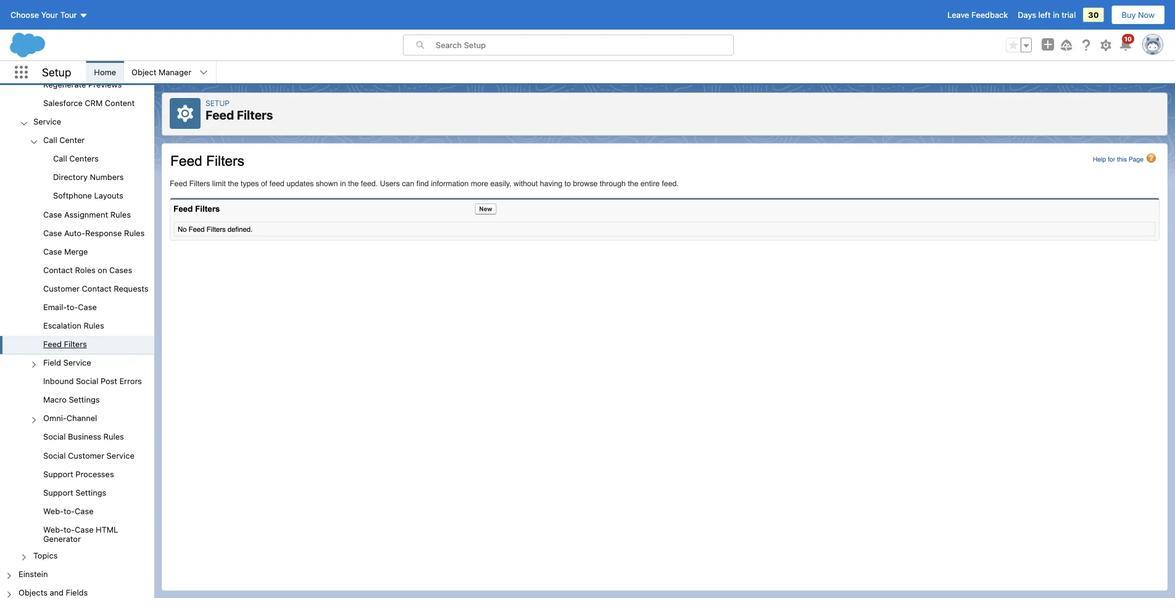Task type: describe. For each thing, give the bounding box(es) containing it.
objects
[[19, 589, 47, 598]]

processes
[[75, 470, 114, 479]]

service link
[[33, 117, 61, 128]]

field service link
[[43, 358, 91, 369]]

numbers
[[90, 173, 124, 182]]

directory numbers
[[53, 173, 124, 182]]

objects and fields
[[19, 589, 88, 598]]

case merge
[[43, 247, 88, 256]]

einstein
[[19, 570, 48, 579]]

case down softphone
[[43, 210, 62, 219]]

salesforce crm content link
[[43, 98, 135, 109]]

case auto-response rules
[[43, 228, 145, 238]]

object manager
[[132, 68, 191, 77]]

social business rules link
[[43, 433, 124, 444]]

contact inside 'link'
[[82, 284, 112, 293]]

social customer service
[[43, 451, 134, 460]]

omni-
[[43, 414, 67, 423]]

rules down layouts
[[110, 210, 131, 219]]

left
[[1039, 10, 1051, 19]]

salesforce crm content
[[43, 98, 135, 108]]

setup feed filters
[[206, 99, 273, 122]]

inbound social post errors
[[43, 377, 142, 386]]

feed inside tree item
[[43, 340, 62, 349]]

post
[[101, 377, 117, 386]]

feed filters link
[[43, 340, 87, 351]]

your
[[41, 10, 58, 19]]

web- for web-to-case
[[43, 507, 64, 516]]

0 vertical spatial social
[[76, 377, 98, 386]]

web-to-case link
[[43, 507, 94, 518]]

buy
[[1122, 10, 1136, 19]]

settings for support settings
[[75, 488, 106, 498]]

setup link
[[206, 99, 230, 107]]

service inside "link"
[[63, 358, 91, 368]]

case auto-response rules link
[[43, 228, 145, 239]]

now
[[1138, 10, 1155, 19]]

channel
[[67, 414, 97, 423]]

merge
[[64, 247, 88, 256]]

group containing call centers
[[0, 150, 154, 206]]

omni-channel link
[[43, 414, 97, 425]]

feedback
[[972, 10, 1008, 19]]

setup for setup feed filters
[[206, 99, 230, 107]]

contact roles on cases link
[[43, 265, 132, 277]]

10
[[1125, 35, 1132, 42]]

web-to-case html generator
[[43, 525, 118, 544]]

days left in trial
[[1018, 10, 1076, 19]]

choose your tour
[[10, 10, 77, 19]]

centers
[[69, 154, 99, 163]]

salesforce
[[43, 98, 83, 108]]

case left merge
[[43, 247, 62, 256]]

customer contact requests link
[[43, 284, 148, 295]]

case inside web-to-case html generator
[[75, 525, 94, 535]]

social business rules
[[43, 433, 124, 442]]

call center link
[[43, 135, 85, 147]]

call centers
[[53, 154, 99, 163]]

feed filters tree item
[[0, 336, 154, 355]]

case down support settings "link"
[[75, 507, 94, 516]]

filters inside 'setup feed filters'
[[237, 108, 273, 122]]

errors
[[119, 377, 142, 386]]

social for customer
[[43, 451, 66, 460]]

topics link
[[33, 551, 58, 563]]

1 vertical spatial customer
[[68, 451, 104, 460]]

10 button
[[1119, 34, 1135, 52]]

email-to-case link
[[43, 303, 97, 314]]

escalation rules
[[43, 321, 104, 330]]

home
[[94, 68, 116, 77]]

30
[[1089, 10, 1099, 19]]

inbound social post errors link
[[43, 377, 142, 388]]

to- for email-to-case
[[67, 303, 78, 312]]

field
[[43, 358, 61, 368]]

service tree item
[[0, 113, 154, 548]]

omni-channel
[[43, 414, 97, 423]]

roles
[[75, 265, 96, 275]]

settings for macro settings
[[69, 395, 100, 405]]

buy now
[[1122, 10, 1155, 19]]

html
[[96, 525, 118, 535]]

web- for web-to-case html generator
[[43, 525, 64, 535]]

leave feedback link
[[948, 10, 1008, 19]]

choose
[[10, 10, 39, 19]]

call centers link
[[53, 154, 99, 165]]



Task type: locate. For each thing, give the bounding box(es) containing it.
and
[[50, 589, 64, 598]]

rules right business
[[103, 433, 124, 442]]

business
[[68, 433, 101, 442]]

0 horizontal spatial filters
[[64, 340, 87, 349]]

2 support from the top
[[43, 488, 73, 498]]

2 vertical spatial social
[[43, 451, 66, 460]]

in
[[1053, 10, 1060, 19]]

social
[[76, 377, 98, 386], [43, 433, 66, 442], [43, 451, 66, 460]]

email-
[[43, 303, 67, 312]]

to- down support settings "link"
[[64, 507, 75, 516]]

call for call centers
[[53, 154, 67, 163]]

web-to-case
[[43, 507, 94, 516]]

days
[[1018, 10, 1037, 19]]

1 vertical spatial contact
[[82, 284, 112, 293]]

to- for web-to-case
[[64, 507, 75, 516]]

on
[[98, 265, 107, 275]]

to- inside web-to-case html generator
[[64, 525, 75, 535]]

leave feedback
[[948, 10, 1008, 19]]

1 vertical spatial support
[[43, 488, 73, 498]]

support settings link
[[43, 488, 106, 499]]

escalation
[[43, 321, 81, 330]]

1 vertical spatial call
[[53, 154, 67, 163]]

requests
[[114, 284, 148, 293]]

to- inside the web-to-case link
[[64, 507, 75, 516]]

1 vertical spatial service
[[63, 358, 91, 368]]

escalation rules link
[[43, 321, 104, 332]]

cases
[[109, 265, 132, 275]]

contact roles on cases
[[43, 265, 132, 275]]

1 vertical spatial web-
[[43, 525, 64, 535]]

1 vertical spatial setup
[[206, 99, 230, 107]]

social down omni-
[[43, 433, 66, 442]]

service down feed filters tree item
[[63, 358, 91, 368]]

social left the post
[[76, 377, 98, 386]]

directory numbers link
[[53, 173, 124, 184]]

settings up channel
[[69, 395, 100, 405]]

support up web-to-case
[[43, 488, 73, 498]]

email-to-case
[[43, 303, 97, 312]]

object manager link
[[124, 61, 199, 83]]

setup for setup
[[42, 66, 71, 79]]

case assignment rules
[[43, 210, 131, 219]]

support inside support processes link
[[43, 470, 73, 479]]

call inside 'link'
[[43, 135, 57, 145]]

0 vertical spatial customer
[[43, 284, 80, 293]]

to- down the web-to-case link
[[64, 525, 75, 535]]

1 web- from the top
[[43, 507, 64, 516]]

1 vertical spatial social
[[43, 433, 66, 442]]

0 vertical spatial setup
[[42, 66, 71, 79]]

layouts
[[94, 191, 123, 200]]

macro settings link
[[43, 395, 100, 407]]

to-
[[67, 303, 78, 312], [64, 507, 75, 516], [64, 525, 75, 535]]

previews
[[88, 80, 122, 89]]

contact down case merge link
[[43, 265, 73, 275]]

settings inside "link"
[[75, 488, 106, 498]]

softphone
[[53, 191, 92, 200]]

generator
[[43, 535, 81, 544]]

service inside 'link'
[[107, 451, 134, 460]]

Search Setup text field
[[436, 35, 733, 55]]

call center
[[43, 135, 85, 145]]

assignment
[[64, 210, 108, 219]]

auto-
[[64, 228, 85, 238]]

0 horizontal spatial feed
[[43, 340, 62, 349]]

1 support from the top
[[43, 470, 73, 479]]

trial
[[1062, 10, 1076, 19]]

service up processes
[[107, 451, 134, 460]]

social inside 'link'
[[43, 451, 66, 460]]

manager
[[159, 68, 191, 77]]

macro
[[43, 395, 67, 405]]

buy now button
[[1112, 5, 1166, 25]]

2 vertical spatial service
[[107, 451, 134, 460]]

rules right response
[[124, 228, 145, 238]]

web-to-case html generator link
[[43, 525, 154, 544]]

service down salesforce
[[33, 117, 61, 126]]

call center tree item
[[0, 132, 154, 206]]

feed inside 'setup feed filters'
[[206, 108, 234, 122]]

case assignment rules link
[[43, 210, 131, 221]]

filters inside tree item
[[64, 340, 87, 349]]

2 horizontal spatial service
[[107, 451, 134, 460]]

to- inside email-to-case link
[[67, 303, 78, 312]]

social for business
[[43, 433, 66, 442]]

regenerate previews
[[43, 80, 122, 89]]

einstein link
[[19, 570, 48, 581]]

support settings
[[43, 488, 106, 498]]

1 vertical spatial filters
[[64, 340, 87, 349]]

0 vertical spatial filters
[[237, 108, 273, 122]]

support for support processes
[[43, 470, 73, 479]]

customer up email-
[[43, 284, 80, 293]]

call down service link on the left of the page
[[43, 135, 57, 145]]

settings
[[69, 395, 100, 405], [75, 488, 106, 498]]

0 horizontal spatial setup
[[42, 66, 71, 79]]

call for call center
[[43, 135, 57, 145]]

case merge link
[[43, 247, 88, 258]]

directory
[[53, 173, 88, 182]]

customer down the social business rules link
[[68, 451, 104, 460]]

to- up escalation rules
[[67, 303, 78, 312]]

support processes
[[43, 470, 114, 479]]

case left auto-
[[43, 228, 62, 238]]

group containing call center
[[0, 132, 154, 548]]

response
[[85, 228, 122, 238]]

web- down support settings "link"
[[43, 507, 64, 516]]

0 vertical spatial feed
[[206, 108, 234, 122]]

2 web- from the top
[[43, 525, 64, 535]]

field service
[[43, 358, 91, 368]]

feed filters
[[43, 340, 87, 349]]

1 vertical spatial feed
[[43, 340, 62, 349]]

0 vertical spatial web-
[[43, 507, 64, 516]]

crm
[[85, 98, 103, 108]]

softphone layouts link
[[53, 191, 123, 202]]

0 vertical spatial call
[[43, 135, 57, 145]]

customer contact requests
[[43, 284, 148, 293]]

1 horizontal spatial setup
[[206, 99, 230, 107]]

0 vertical spatial service
[[33, 117, 61, 126]]

feed down the setup link
[[206, 108, 234, 122]]

macro settings
[[43, 395, 100, 405]]

0 vertical spatial support
[[43, 470, 73, 479]]

contact down on
[[82, 284, 112, 293]]

center
[[59, 135, 85, 145]]

setup
[[42, 66, 71, 79], [206, 99, 230, 107]]

fields
[[66, 589, 88, 598]]

choose your tour button
[[10, 5, 89, 25]]

call down call center 'link'
[[53, 154, 67, 163]]

1 vertical spatial to-
[[64, 507, 75, 516]]

group
[[0, 0, 154, 566], [0, 0, 154, 113], [1006, 38, 1032, 52], [0, 132, 154, 548], [0, 150, 154, 206]]

0 vertical spatial to-
[[67, 303, 78, 312]]

1 vertical spatial settings
[[75, 488, 106, 498]]

tour
[[60, 10, 77, 19]]

customer
[[43, 284, 80, 293], [68, 451, 104, 460]]

case left html
[[75, 525, 94, 535]]

setup inside 'setup feed filters'
[[206, 99, 230, 107]]

objects and fields link
[[19, 589, 88, 599]]

to- for web-to-case html generator
[[64, 525, 75, 535]]

web- inside web-to-case html generator
[[43, 525, 64, 535]]

support inside support settings "link"
[[43, 488, 73, 498]]

1 horizontal spatial service
[[63, 358, 91, 368]]

inbound
[[43, 377, 74, 386]]

0 horizontal spatial contact
[[43, 265, 73, 275]]

1 horizontal spatial contact
[[82, 284, 112, 293]]

regenerate
[[43, 80, 86, 89]]

1 horizontal spatial feed
[[206, 108, 234, 122]]

social customer service link
[[43, 451, 134, 462]]

content
[[105, 98, 135, 108]]

0 horizontal spatial service
[[33, 117, 61, 126]]

web- down the web-to-case link
[[43, 525, 64, 535]]

home link
[[87, 61, 124, 83]]

rules
[[110, 210, 131, 219], [124, 228, 145, 238], [84, 321, 104, 330], [103, 433, 124, 442]]

settings down processes
[[75, 488, 106, 498]]

support for support settings
[[43, 488, 73, 498]]

support up support settings
[[43, 470, 73, 479]]

1 horizontal spatial filters
[[237, 108, 273, 122]]

rules up feed filters tree item
[[84, 321, 104, 330]]

0 vertical spatial contact
[[43, 265, 73, 275]]

case down customer contact requests 'link'
[[78, 303, 97, 312]]

topics
[[33, 551, 58, 561]]

softphone layouts
[[53, 191, 123, 200]]

2 vertical spatial to-
[[64, 525, 75, 535]]

feed up field
[[43, 340, 62, 349]]

social up support processes
[[43, 451, 66, 460]]

feed
[[206, 108, 234, 122], [43, 340, 62, 349]]

support
[[43, 470, 73, 479], [43, 488, 73, 498]]

web-
[[43, 507, 64, 516], [43, 525, 64, 535]]

0 vertical spatial settings
[[69, 395, 100, 405]]



Task type: vqa. For each thing, say whether or not it's contained in the screenshot.
BUSINESS
yes



